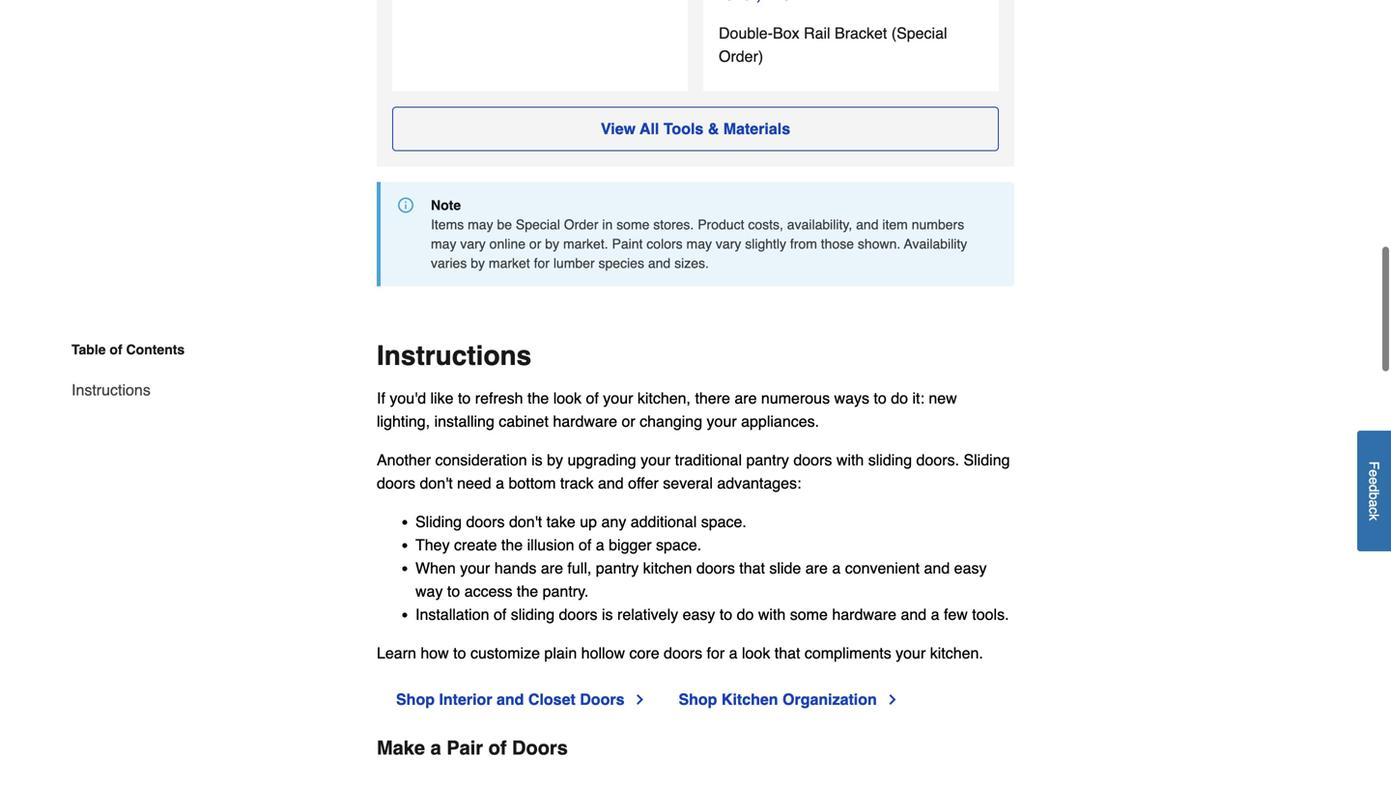 Task type: locate. For each thing, give the bounding box(es) containing it.
installation
[[416, 606, 490, 624]]

space. up the kitchen
[[656, 536, 702, 554]]

0 vertical spatial do
[[891, 389, 909, 407]]

don't left need
[[420, 474, 453, 492]]

1 vertical spatial that
[[775, 645, 801, 662]]

0 horizontal spatial don't
[[420, 474, 453, 492]]

a right need
[[496, 474, 505, 492]]

and up few
[[925, 559, 950, 577]]

with down slide
[[759, 606, 786, 624]]

1 horizontal spatial shop
[[679, 691, 718, 709]]

or
[[530, 236, 542, 252], [622, 413, 636, 430]]

1 horizontal spatial may
[[468, 217, 494, 232]]

instructions link
[[72, 367, 151, 402]]

the up cabinet
[[528, 389, 549, 407]]

0 vertical spatial don't
[[420, 474, 453, 492]]

0 horizontal spatial that
[[740, 559, 766, 577]]

1 vertical spatial with
[[759, 606, 786, 624]]

of inside 'if you'd like to refresh the look of your kitchen, there are numerous ways to do it: new lighting, installing cabinet hardware or changing your appliances.'
[[586, 389, 599, 407]]

are inside 'if you'd like to refresh the look of your kitchen, there are numerous ways to do it: new lighting, installing cabinet hardware or changing your appliances.'
[[735, 389, 757, 407]]

a left "convenient" at the right of page
[[833, 559, 841, 577]]

easy up few
[[955, 559, 987, 577]]

1 vertical spatial sliding
[[511, 606, 555, 624]]

vary up varies
[[460, 236, 486, 252]]

of down up
[[579, 536, 592, 554]]

1 vertical spatial some
[[790, 606, 828, 624]]

how
[[421, 645, 449, 662]]

are down illusion
[[541, 559, 564, 577]]

a inside button
[[1367, 500, 1383, 508]]

to right how
[[454, 645, 466, 662]]

any
[[602, 513, 627, 531]]

the down hands
[[517, 583, 539, 601]]

sliding left doors.
[[869, 451, 913, 469]]

e up b at the right of the page
[[1367, 477, 1383, 485]]

in
[[603, 217, 613, 232]]

1 vertical spatial doors
[[512, 737, 568, 760]]

0 horizontal spatial do
[[737, 606, 754, 624]]

sliding up they
[[416, 513, 462, 531]]

0 vertical spatial sliding
[[964, 451, 1011, 469]]

that inside 'sliding doors don't take up any additional space. they create the illusion of a bigger space. when your hands are full, pantry kitchen doors that slide are a convenient and easy way to access the pantry. installation of sliding doors is relatively easy to do with some hardware and a few tools.'
[[740, 559, 766, 577]]

do left it:
[[891, 389, 909, 407]]

take
[[547, 513, 576, 531]]

1 vertical spatial is
[[602, 606, 613, 624]]

doors right the kitchen
[[697, 559, 735, 577]]

1 horizontal spatial easy
[[955, 559, 987, 577]]

do inside 'sliding doors don't take up any additional space. they create the illusion of a bigger space. when your hands are full, pantry kitchen doors that slide are a convenient and easy way to access the pantry. installation of sliding doors is relatively easy to do with some hardware and a few tools.'
[[737, 606, 754, 624]]

hardware up the upgrading
[[553, 413, 618, 430]]

1 vertical spatial pantry
[[596, 559, 639, 577]]

look up 'kitchen'
[[742, 645, 771, 662]]

is inside 'sliding doors don't take up any additional space. they create the illusion of a bigger space. when your hands are full, pantry kitchen doors that slide are a convenient and easy way to access the pantry. installation of sliding doors is relatively easy to do with some hardware and a few tools.'
[[602, 606, 613, 624]]

if you'd like to refresh the look of your kitchen, there are numerous ways to do it: new lighting, installing cabinet hardware or changing your appliances.
[[377, 389, 958, 430]]

some down slide
[[790, 606, 828, 624]]

0 vertical spatial easy
[[955, 559, 987, 577]]

0 vertical spatial look
[[554, 389, 582, 407]]

by
[[545, 236, 560, 252], [471, 255, 485, 271], [547, 451, 564, 469]]

shop for shop interior and closet doors
[[396, 691, 435, 709]]

a up 'kitchen'
[[729, 645, 738, 662]]

few
[[944, 606, 968, 624]]

0 vertical spatial doors
[[580, 691, 625, 709]]

doors
[[580, 691, 625, 709], [512, 737, 568, 760]]

pantry inside another consideration is by upgrading your traditional pantry doors with sliding doors. sliding doors don't need a bottom track and offer several advantages:
[[747, 451, 790, 469]]

slightly
[[745, 236, 787, 252]]

from
[[791, 236, 818, 252]]

your down create
[[460, 559, 490, 577]]

1 horizontal spatial instructions
[[377, 340, 532, 371]]

and
[[857, 217, 879, 232], [648, 255, 671, 271], [598, 474, 624, 492], [925, 559, 950, 577], [901, 606, 927, 624], [497, 691, 524, 709]]

1 horizontal spatial hardware
[[833, 606, 897, 624]]

0 horizontal spatial hardware
[[553, 413, 618, 430]]

with down ways
[[837, 451, 864, 469]]

shown.
[[858, 236, 901, 252]]

access
[[465, 583, 513, 601]]

your left 'kitchen,'
[[603, 389, 634, 407]]

shop down learn how to customize plain hollow core doors for a look that compliments your kitchen.
[[679, 691, 718, 709]]

availability,
[[788, 217, 853, 232]]

core
[[630, 645, 660, 662]]

a left few
[[931, 606, 940, 624]]

2 shop from the left
[[679, 691, 718, 709]]

0 horizontal spatial look
[[554, 389, 582, 407]]

1 horizontal spatial do
[[891, 389, 909, 407]]

1 horizontal spatial don't
[[509, 513, 542, 531]]

offer
[[628, 474, 659, 492]]

some
[[617, 217, 650, 232], [790, 606, 828, 624]]

the inside 'if you'd like to refresh the look of your kitchen, there are numerous ways to do it: new lighting, installing cabinet hardware or changing your appliances.'
[[528, 389, 549, 407]]

a
[[496, 474, 505, 492], [1367, 500, 1383, 508], [596, 536, 605, 554], [833, 559, 841, 577], [931, 606, 940, 624], [729, 645, 738, 662], [431, 737, 441, 760]]

may down items
[[431, 236, 457, 252]]

1 horizontal spatial are
[[735, 389, 757, 407]]

1 horizontal spatial sliding
[[869, 451, 913, 469]]

vary down product
[[716, 236, 742, 252]]

1 shop from the left
[[396, 691, 435, 709]]

0 vertical spatial is
[[532, 451, 543, 469]]

for
[[534, 255, 550, 271], [707, 645, 725, 662]]

sliding down pantry.
[[511, 606, 555, 624]]

and left few
[[901, 606, 927, 624]]

1 vertical spatial look
[[742, 645, 771, 662]]

availability
[[905, 236, 968, 252]]

don't
[[420, 474, 453, 492], [509, 513, 542, 531]]

0 vertical spatial that
[[740, 559, 766, 577]]

of up the upgrading
[[586, 389, 599, 407]]

1 horizontal spatial that
[[775, 645, 801, 662]]

hardware inside 'sliding doors don't take up any additional space. they create the illusion of a bigger space. when your hands are full, pantry kitchen doors that slide are a convenient and easy way to access the pantry. installation of sliding doors is relatively easy to do with some hardware and a few tools.'
[[833, 606, 897, 624]]

is up bottom
[[532, 451, 543, 469]]

sizes.
[[675, 255, 709, 271]]

0 vertical spatial sliding
[[869, 451, 913, 469]]

to
[[458, 389, 471, 407], [874, 389, 887, 407], [447, 583, 460, 601], [720, 606, 733, 624], [454, 645, 466, 662]]

of
[[110, 342, 122, 358], [586, 389, 599, 407], [579, 536, 592, 554], [494, 606, 507, 624], [489, 737, 507, 760]]

some up "paint"
[[617, 217, 650, 232]]

2 e from the top
[[1367, 477, 1383, 485]]

1 vertical spatial sliding
[[416, 513, 462, 531]]

1 horizontal spatial pantry
[[747, 451, 790, 469]]

e up d
[[1367, 470, 1383, 477]]

a up the k
[[1367, 500, 1383, 508]]

1 horizontal spatial sliding
[[964, 451, 1011, 469]]

shop kitchen organization link
[[679, 688, 901, 712]]

instructions up like
[[377, 340, 532, 371]]

consideration
[[435, 451, 527, 469]]

pair
[[447, 737, 483, 760]]

view
[[601, 120, 636, 138]]

0 horizontal spatial may
[[431, 236, 457, 252]]

pantry up the advantages:
[[747, 451, 790, 469]]

and down the upgrading
[[598, 474, 624, 492]]

doors.
[[917, 451, 960, 469]]

pantry down bigger
[[596, 559, 639, 577]]

costs,
[[749, 217, 784, 232]]

0 vertical spatial the
[[528, 389, 549, 407]]

0 horizontal spatial for
[[534, 255, 550, 271]]

0 horizontal spatial with
[[759, 606, 786, 624]]

is up the hollow
[[602, 606, 613, 624]]

1 horizontal spatial some
[[790, 606, 828, 624]]

0 vertical spatial some
[[617, 217, 650, 232]]

to up installation
[[447, 583, 460, 601]]

1 horizontal spatial with
[[837, 451, 864, 469]]

learn
[[377, 645, 417, 662]]

sliding inside 'sliding doors don't take up any additional space. they create the illusion of a bigger space. when your hands are full, pantry kitchen doors that slide are a convenient and easy way to access the pantry. installation of sliding doors is relatively easy to do with some hardware and a few tools.'
[[511, 606, 555, 624]]

or inside note items may be special order in some stores. product costs, availability, and item numbers may vary online or by market. paint colors may vary slightly from those shown. availability varies by market for lumber species and sizes.
[[530, 236, 542, 252]]

instructions down table of contents
[[72, 381, 151, 399]]

don't up illusion
[[509, 513, 542, 531]]

0 vertical spatial for
[[534, 255, 550, 271]]

for right market
[[534, 255, 550, 271]]

slide
[[770, 559, 802, 577]]

note
[[431, 197, 461, 213]]

it:
[[913, 389, 925, 407]]

are right slide
[[806, 559, 828, 577]]

easy up learn how to customize plain hollow core doors for a look that compliments your kitchen.
[[683, 606, 716, 624]]

shop
[[396, 691, 435, 709], [679, 691, 718, 709]]

hardware
[[553, 413, 618, 430], [833, 606, 897, 624]]

1 horizontal spatial is
[[602, 606, 613, 624]]

shop interior and closet doors link
[[396, 688, 648, 712]]

bottom
[[509, 474, 556, 492]]

space. down the advantages:
[[701, 513, 747, 531]]

product
[[698, 217, 745, 232]]

1 horizontal spatial doors
[[580, 691, 625, 709]]

0 vertical spatial instructions
[[377, 340, 532, 371]]

may
[[468, 217, 494, 232], [431, 236, 457, 252], [687, 236, 712, 252]]

ways
[[835, 389, 870, 407]]

for up 'kitchen'
[[707, 645, 725, 662]]

sliding inside another consideration is by upgrading your traditional pantry doors with sliding doors. sliding doors don't need a bottom track and offer several advantages:
[[869, 451, 913, 469]]

doors down pantry.
[[559, 606, 598, 624]]

f e e d b a c k
[[1367, 462, 1383, 521]]

do inside 'if you'd like to refresh the look of your kitchen, there are numerous ways to do it: new lighting, installing cabinet hardware or changing your appliances.'
[[891, 389, 909, 407]]

0 vertical spatial with
[[837, 451, 864, 469]]

1 vertical spatial space.
[[656, 536, 702, 554]]

are
[[735, 389, 757, 407], [541, 559, 564, 577], [806, 559, 828, 577]]

or down special
[[530, 236, 542, 252]]

look
[[554, 389, 582, 407], [742, 645, 771, 662]]

1 horizontal spatial vary
[[716, 236, 742, 252]]

with inside 'sliding doors don't take up any additional space. they create the illusion of a bigger space. when your hands are full, pantry kitchen doors that slide are a convenient and easy way to access the pantry. installation of sliding doors is relatively easy to do with some hardware and a few tools.'
[[759, 606, 786, 624]]

1 vertical spatial don't
[[509, 513, 542, 531]]

create
[[454, 536, 497, 554]]

2 horizontal spatial are
[[806, 559, 828, 577]]

your inside another consideration is by upgrading your traditional pantry doors with sliding doors. sliding doors don't need a bottom track and offer several advantages:
[[641, 451, 671, 469]]

your up offer
[[641, 451, 671, 469]]

sliding
[[869, 451, 913, 469], [511, 606, 555, 624]]

may left be
[[468, 217, 494, 232]]

0 horizontal spatial vary
[[460, 236, 486, 252]]

order
[[564, 217, 599, 232]]

doors left chevron right icon
[[580, 691, 625, 709]]

hardware up compliments in the right of the page
[[833, 606, 897, 624]]

0 horizontal spatial sliding
[[511, 606, 555, 624]]

by inside another consideration is by upgrading your traditional pantry doors with sliding doors. sliding doors don't need a bottom track and offer several advantages:
[[547, 451, 564, 469]]

your down there
[[707, 413, 737, 430]]

0 horizontal spatial sliding
[[416, 513, 462, 531]]

relatively
[[618, 606, 679, 624]]

0 horizontal spatial is
[[532, 451, 543, 469]]

a down up
[[596, 536, 605, 554]]

1 vertical spatial do
[[737, 606, 754, 624]]

sliding inside 'sliding doors don't take up any additional space. they create the illusion of a bigger space. when your hands are full, pantry kitchen doors that slide are a convenient and easy way to access the pantry. installation of sliding doors is relatively easy to do with some hardware and a few tools.'
[[416, 513, 462, 531]]

2 vertical spatial by
[[547, 451, 564, 469]]

several
[[663, 474, 713, 492]]

1 horizontal spatial for
[[707, 645, 725, 662]]

0 horizontal spatial easy
[[683, 606, 716, 624]]

1 vertical spatial hardware
[[833, 606, 897, 624]]

may up the sizes.
[[687, 236, 712, 252]]

0 horizontal spatial instructions
[[72, 381, 151, 399]]

with
[[837, 451, 864, 469], [759, 606, 786, 624]]

the up hands
[[502, 536, 523, 554]]

0 horizontal spatial some
[[617, 217, 650, 232]]

track
[[561, 474, 594, 492]]

organization
[[783, 691, 878, 709]]

kitchen
[[643, 559, 692, 577]]

doors
[[794, 451, 833, 469], [377, 474, 416, 492], [466, 513, 505, 531], [697, 559, 735, 577], [559, 606, 598, 624], [664, 645, 703, 662]]

bracket
[[835, 24, 888, 42]]

table of contents element
[[56, 340, 185, 402]]

by right varies
[[471, 255, 485, 271]]

0 horizontal spatial or
[[530, 236, 542, 252]]

0 horizontal spatial shop
[[396, 691, 435, 709]]

1 vertical spatial instructions
[[72, 381, 151, 399]]

or left "changing"
[[622, 413, 636, 430]]

1 vertical spatial or
[[622, 413, 636, 430]]

doors down closet
[[512, 737, 568, 760]]

that left slide
[[740, 559, 766, 577]]

by down special
[[545, 236, 560, 252]]

varies
[[431, 255, 467, 271]]

0 vertical spatial or
[[530, 236, 542, 252]]

shop down learn
[[396, 691, 435, 709]]

0 vertical spatial hardware
[[553, 413, 618, 430]]

0 vertical spatial by
[[545, 236, 560, 252]]

when
[[416, 559, 456, 577]]

by up 'track'
[[547, 451, 564, 469]]

your left the kitchen.
[[896, 645, 926, 662]]

note items may be special order in some stores. product costs, availability, and item numbers may vary online or by market. paint colors may vary slightly from those shown. availability varies by market for lumber species and sizes.
[[431, 197, 968, 271]]

that up shop kitchen organization link
[[775, 645, 801, 662]]

do up learn how to customize plain hollow core doors for a look that compliments your kitchen.
[[737, 606, 754, 624]]

hardware inside 'if you'd like to refresh the look of your kitchen, there are numerous ways to do it: new lighting, installing cabinet hardware or changing your appliances.'
[[553, 413, 618, 430]]

sliding right doors.
[[964, 451, 1011, 469]]

0 horizontal spatial pantry
[[596, 559, 639, 577]]

to right like
[[458, 389, 471, 407]]

1 horizontal spatial or
[[622, 413, 636, 430]]

are right there
[[735, 389, 757, 407]]

look right refresh
[[554, 389, 582, 407]]

0 vertical spatial pantry
[[747, 451, 790, 469]]

0 horizontal spatial doors
[[512, 737, 568, 760]]

e
[[1367, 470, 1383, 477], [1367, 477, 1383, 485]]

kitchen,
[[638, 389, 691, 407]]



Task type: vqa. For each thing, say whether or not it's contained in the screenshot.
the left Sliding
yes



Task type: describe. For each thing, give the bounding box(es) containing it.
paint
[[612, 236, 643, 252]]

is inside another consideration is by upgrading your traditional pantry doors with sliding doors. sliding doors don't need a bottom track and offer several advantages:
[[532, 451, 543, 469]]

plain
[[545, 645, 577, 662]]

you'd
[[390, 389, 426, 407]]

d
[[1367, 485, 1383, 493]]

table
[[72, 342, 106, 358]]

to right ways
[[874, 389, 887, 407]]

another
[[377, 451, 431, 469]]

1 vertical spatial by
[[471, 255, 485, 271]]

f
[[1367, 462, 1383, 470]]

advantages:
[[718, 474, 802, 492]]

some inside note items may be special order in some stores. product costs, availability, and item numbers may vary online or by market. paint colors may vary slightly from those shown. availability varies by market for lumber species and sizes.
[[617, 217, 650, 232]]

illusion
[[527, 536, 575, 554]]

1 vertical spatial easy
[[683, 606, 716, 624]]

1 horizontal spatial look
[[742, 645, 771, 662]]

special
[[516, 217, 560, 232]]

another consideration is by upgrading your traditional pantry doors with sliding doors. sliding doors don't need a bottom track and offer several advantages:
[[377, 451, 1011, 492]]

0 horizontal spatial are
[[541, 559, 564, 577]]

hollow
[[582, 645, 625, 662]]

and up shown.
[[857, 217, 879, 232]]

sliding inside another consideration is by upgrading your traditional pantry doors with sliding doors. sliding doors don't need a bottom track and offer several advantages:
[[964, 451, 1011, 469]]

b
[[1367, 493, 1383, 500]]

market.
[[563, 236, 609, 252]]

item
[[883, 217, 908, 232]]

there
[[695, 389, 731, 407]]

make a pair of doors
[[377, 737, 568, 760]]

2 horizontal spatial may
[[687, 236, 712, 252]]

don't inside 'sliding doors don't take up any additional space. they create the illusion of a bigger space. when your hands are full, pantry kitchen doors that slide are a convenient and easy way to access the pantry. installation of sliding doors is relatively easy to do with some hardware and a few tools.'
[[509, 513, 542, 531]]

interior
[[439, 691, 493, 709]]

with inside another consideration is by upgrading your traditional pantry doors with sliding doors. sliding doors don't need a bottom track and offer several advantages:
[[837, 451, 864, 469]]

of right pair
[[489, 737, 507, 760]]

2 vertical spatial the
[[517, 583, 539, 601]]

lumber
[[554, 255, 595, 271]]

or inside 'if you'd like to refresh the look of your kitchen, there are numerous ways to do it: new lighting, installing cabinet hardware or changing your appliances.'
[[622, 413, 636, 430]]

(special
[[892, 24, 948, 42]]

a left pair
[[431, 737, 441, 760]]

instructions inside table of contents element
[[72, 381, 151, 399]]

2 vary from the left
[[716, 236, 742, 252]]

for inside note items may be special order in some stores. product costs, availability, and item numbers may vary online or by market. paint colors may vary slightly from those shown. availability varies by market for lumber species and sizes.
[[534, 255, 550, 271]]

chevron right image
[[633, 692, 648, 708]]

closet
[[529, 691, 576, 709]]

of right the table
[[110, 342, 122, 358]]

need
[[457, 474, 492, 492]]

like
[[431, 389, 454, 407]]

box
[[773, 24, 800, 42]]

info image
[[398, 197, 414, 213]]

species
[[599, 255, 645, 271]]

doors down appliances.
[[794, 451, 833, 469]]

refresh
[[475, 389, 524, 407]]

numbers
[[912, 217, 965, 232]]

pantry.
[[543, 583, 589, 601]]

and down colors
[[648, 255, 671, 271]]

double-box rail bracket (special order)
[[719, 24, 948, 65]]

doors right core
[[664, 645, 703, 662]]

shop interior and closet doors
[[396, 691, 625, 709]]

of down 'access'
[[494, 606, 507, 624]]

all
[[640, 120, 660, 138]]

1 vertical spatial for
[[707, 645, 725, 662]]

f e e d b a c k button
[[1358, 431, 1392, 552]]

1 vary from the left
[[460, 236, 486, 252]]

they
[[416, 536, 450, 554]]

cabinet
[[499, 413, 549, 430]]

bigger
[[609, 536, 652, 554]]

full,
[[568, 559, 592, 577]]

doors for make a pair of doors
[[512, 737, 568, 760]]

numerous
[[762, 389, 830, 407]]

your inside 'sliding doors don't take up any additional space. they create the illusion of a bigger space. when your hands are full, pantry kitchen doors that slide are a convenient and easy way to access the pantry. installation of sliding doors is relatively easy to do with some hardware and a few tools.'
[[460, 559, 490, 577]]

compliments
[[805, 645, 892, 662]]

view all tools & materials
[[601, 120, 791, 138]]

1 e from the top
[[1367, 470, 1383, 477]]

kitchen.
[[931, 645, 984, 662]]

tools.
[[973, 606, 1010, 624]]

to up learn how to customize plain hollow core doors for a look that compliments your kitchen.
[[720, 606, 733, 624]]

doors down another
[[377, 474, 416, 492]]

items
[[431, 217, 464, 232]]

pantry inside 'sliding doors don't take up any additional space. they create the illusion of a bigger space. when your hands are full, pantry kitchen doors that slide are a convenient and easy way to access the pantry. installation of sliding doors is relatively easy to do with some hardware and a few tools.'
[[596, 559, 639, 577]]

kitchen
[[722, 691, 779, 709]]

hands
[[495, 559, 537, 577]]

contents
[[126, 342, 185, 358]]

traditional
[[675, 451, 742, 469]]

and inside another consideration is by upgrading your traditional pantry doors with sliding doors. sliding doors don't need a bottom track and offer several advantages:
[[598, 474, 624, 492]]

shop kitchen organization
[[679, 691, 878, 709]]

appliances.
[[742, 413, 820, 430]]

k
[[1367, 514, 1383, 521]]

installing
[[435, 413, 495, 430]]

look inside 'if you'd like to refresh the look of your kitchen, there are numerous ways to do it: new lighting, installing cabinet hardware or changing your appliances.'
[[554, 389, 582, 407]]

tools
[[664, 120, 704, 138]]

convenient
[[846, 559, 920, 577]]

chevron right image
[[885, 692, 901, 708]]

way
[[416, 583, 443, 601]]

doors for shop interior and closet doors
[[580, 691, 625, 709]]

colors
[[647, 236, 683, 252]]

table of contents
[[72, 342, 185, 358]]

up
[[580, 513, 597, 531]]

sliding doors don't take up any additional space. they create the illusion of a bigger space. when your hands are full, pantry kitchen doors that slide are a convenient and easy way to access the pantry. installation of sliding doors is relatively easy to do with some hardware and a few tools.
[[416, 513, 1010, 624]]

learn how to customize plain hollow core doors for a look that compliments your kitchen.
[[377, 645, 984, 662]]

1 vertical spatial the
[[502, 536, 523, 554]]

shop for shop kitchen organization
[[679, 691, 718, 709]]

don't inside another consideration is by upgrading your traditional pantry doors with sliding doors. sliding doors don't need a bottom track and offer several advantages:
[[420, 474, 453, 492]]

some inside 'sliding doors don't take up any additional space. they create the illusion of a bigger space. when your hands are full, pantry kitchen doors that slide are a convenient and easy way to access the pantry. installation of sliding doors is relatively easy to do with some hardware and a few tools.'
[[790, 606, 828, 624]]

online
[[490, 236, 526, 252]]

double-
[[719, 24, 773, 42]]

order)
[[719, 47, 764, 65]]

customize
[[471, 645, 540, 662]]

and left closet
[[497, 691, 524, 709]]

&
[[708, 120, 719, 138]]

make
[[377, 737, 425, 760]]

0 vertical spatial space.
[[701, 513, 747, 531]]

c
[[1367, 508, 1383, 514]]

materials
[[724, 120, 791, 138]]

doors up create
[[466, 513, 505, 531]]

a inside another consideration is by upgrading your traditional pantry doors with sliding doors. sliding doors don't need a bottom track and offer several advantages:
[[496, 474, 505, 492]]



